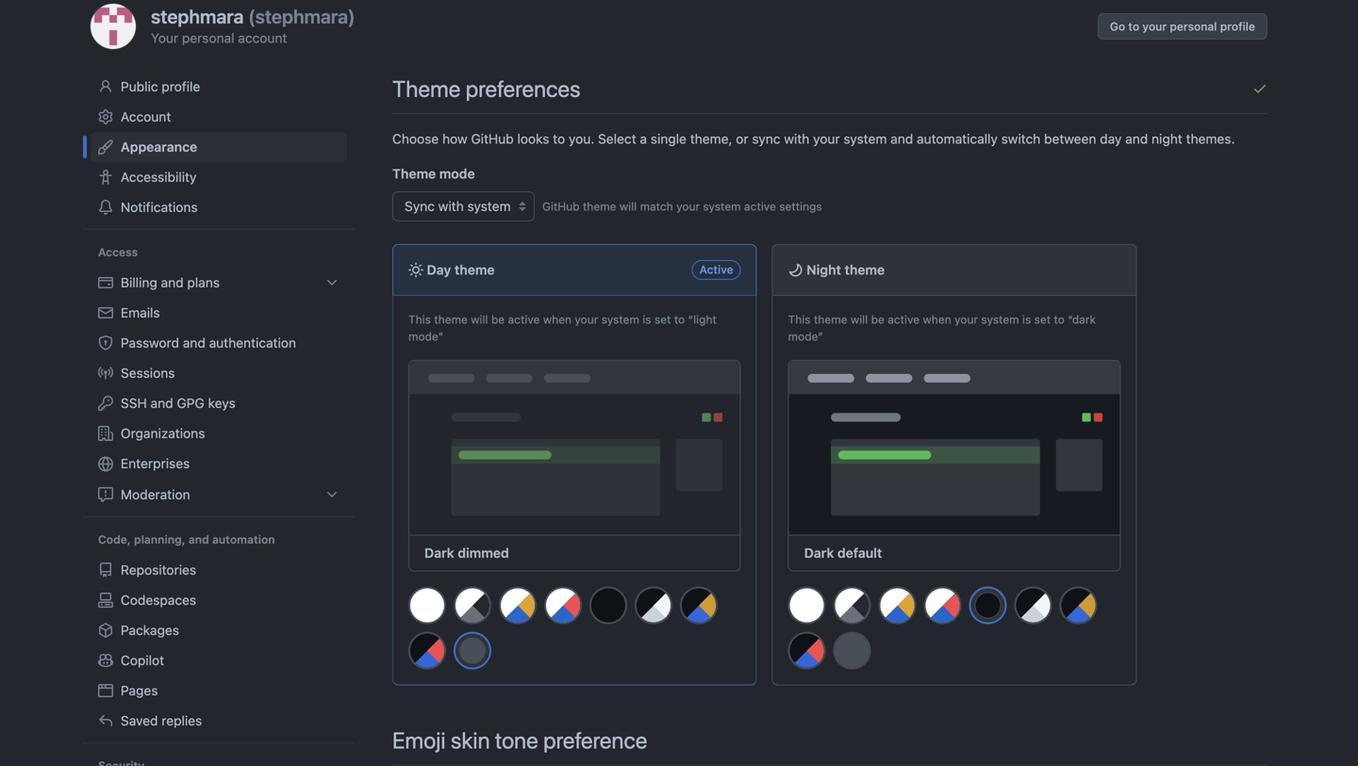 Task type: locate. For each thing, give the bounding box(es) containing it.
sessions link
[[91, 358, 347, 389]]

personal inside stephmara (stephmara) your personal account
[[182, 30, 234, 46]]

0 horizontal spatial github
[[471, 131, 514, 147]]

with
[[784, 131, 810, 147]]

ssh and gpg keys link
[[91, 389, 347, 419]]

billing and plans button
[[91, 268, 347, 298]]

2 horizontal spatial active
[[888, 313, 920, 326]]

set inside this theme will be active when your system is set to "light mode"
[[655, 313, 671, 326]]

personal right go
[[1170, 20, 1217, 33]]

codespaces
[[121, 593, 196, 608]]

your
[[151, 30, 178, 46]]

0 horizontal spatial when
[[543, 313, 572, 326]]

and left automatically
[[891, 131, 913, 147]]

sync
[[752, 131, 781, 147]]

1 theme from the top
[[392, 75, 461, 102]]

mode" down sun icon
[[408, 330, 444, 343]]

light tritanopia image left dark default image
[[544, 587, 582, 625]]

night
[[1152, 131, 1183, 147]]

1 light default image from the left
[[408, 587, 446, 625]]

1 horizontal spatial github
[[542, 200, 580, 213]]

your
[[1143, 20, 1167, 33], [813, 131, 840, 147], [676, 200, 700, 213], [575, 313, 598, 326], [955, 313, 978, 326]]

to left "light
[[674, 313, 685, 326]]

public profile
[[121, 79, 200, 94]]

access list
[[91, 268, 347, 510]]

package image
[[98, 623, 113, 639]]

active inside this theme will be active when your system is set to "light mode"
[[508, 313, 540, 326]]

be down 'day theme'
[[491, 313, 505, 326]]

mode" for dark dimmed
[[408, 330, 444, 343]]

is left "dark
[[1022, 313, 1031, 326]]

when
[[543, 313, 572, 326], [923, 313, 951, 326]]

organizations
[[121, 426, 205, 441]]

check image
[[1253, 81, 1268, 96]]

2 when from the left
[[923, 313, 951, 326]]

mail image
[[98, 306, 113, 321]]

will inside this theme will be active when your system is set to "dark mode"
[[851, 313, 868, 326]]

theme down night
[[814, 313, 847, 326]]

active for dark default
[[888, 313, 920, 326]]

@stephmara image
[[91, 4, 136, 49]]

settings
[[779, 200, 822, 213]]

1 horizontal spatial dark
[[804, 546, 834, 561]]

dark tritanopia image
[[408, 632, 446, 670]]

password and authentication link
[[91, 328, 347, 358]]

light tritanopia image left dark default icon
[[924, 587, 962, 625]]

and inside password and authentication link
[[183, 335, 205, 351]]

set left "light
[[655, 313, 671, 326]]

system left "light
[[602, 313, 639, 326]]

sessions
[[121, 365, 175, 381]]

is inside this theme will be active when your system is set to "dark mode"
[[1022, 313, 1031, 326]]

light default image for dark default
[[788, 587, 826, 625]]

ssh and gpg keys
[[121, 396, 236, 411]]

1 vertical spatial theme
[[392, 166, 436, 182]]

1 horizontal spatial light tritanopia image
[[924, 587, 962, 625]]

be inside this theme will be active when your system is set to "dark mode"
[[871, 313, 885, 326]]

theme left match
[[583, 200, 616, 213]]

1 horizontal spatial when
[[923, 313, 951, 326]]

account link
[[91, 102, 347, 132]]

1 light tritanopia image from the left
[[544, 587, 582, 625]]

active inside this theme will be active when your system is set to "dark mode"
[[888, 313, 920, 326]]

will down night theme
[[851, 313, 868, 326]]

1 vertical spatial profile
[[162, 79, 200, 94]]

accessibility link
[[91, 162, 347, 192]]

moderation
[[121, 487, 190, 503]]

light high contrast image
[[833, 587, 871, 625]]

day
[[1100, 131, 1122, 147]]

choose how github looks to you. select a single theme, or sync with your system and       automatically switch between day and night themes.
[[392, 131, 1235, 147]]

(stephmara)
[[248, 5, 355, 27]]

set left "dark
[[1034, 313, 1051, 326]]

be
[[491, 313, 505, 326], [871, 313, 885, 326]]

2 horizontal spatial will
[[851, 313, 868, 326]]

2 light default image from the left
[[788, 587, 826, 625]]

light default image
[[408, 587, 446, 625], [788, 587, 826, 625]]

globe image
[[98, 457, 113, 472]]

and left the plans
[[161, 275, 184, 291]]

0 horizontal spatial be
[[491, 313, 505, 326]]

and right 'ssh'
[[151, 396, 173, 411]]

1 horizontal spatial set
[[1034, 313, 1051, 326]]

1 horizontal spatial profile
[[1220, 20, 1255, 33]]

notifications
[[121, 199, 198, 215]]

when for default
[[923, 313, 951, 326]]

gpg
[[177, 396, 204, 411]]

dimmed
[[458, 546, 509, 561]]

to left "dark
[[1054, 313, 1065, 326]]

go to your personal profile link
[[1098, 13, 1268, 40]]

accessibility image
[[98, 170, 113, 185]]

keys
[[208, 396, 236, 411]]

theme right the day
[[455, 262, 495, 278]]

code, planning, and automation
[[98, 533, 275, 547]]

1 is from the left
[[643, 313, 651, 326]]

0 horizontal spatial will
[[471, 313, 488, 326]]

0 horizontal spatial is
[[643, 313, 651, 326]]

0 horizontal spatial mode"
[[408, 330, 444, 343]]

mode" inside this theme will be active when your system is set to "dark mode"
[[788, 330, 823, 343]]

theme
[[583, 200, 616, 213], [455, 262, 495, 278], [845, 262, 885, 278], [434, 313, 468, 326], [814, 313, 847, 326]]

0 horizontal spatial profile
[[162, 79, 200, 94]]

github down you.
[[542, 200, 580, 213]]

this
[[408, 313, 431, 326], [788, 313, 811, 326]]

2 dark from the left
[[804, 546, 834, 561]]

github right how
[[471, 131, 514, 147]]

saved replies
[[121, 714, 202, 729]]

you.
[[569, 131, 595, 147]]

2 mode" from the left
[[788, 330, 823, 343]]

light tritanopia image
[[544, 587, 582, 625], [924, 587, 962, 625]]

1 horizontal spatial personal
[[1170, 20, 1217, 33]]

theme inside this theme will be active when your system is set to "dark mode"
[[814, 313, 847, 326]]

1 horizontal spatial is
[[1022, 313, 1031, 326]]

1 mode" from the left
[[408, 330, 444, 343]]

github
[[471, 131, 514, 147], [542, 200, 580, 213]]

active for dark dimmed
[[508, 313, 540, 326]]

this down moon image
[[788, 313, 811, 326]]

2 set from the left
[[1034, 313, 1051, 326]]

emails link
[[91, 298, 347, 328]]

theme
[[392, 75, 461, 102], [392, 166, 436, 182]]

be down night theme
[[871, 313, 885, 326]]

theme right night
[[845, 262, 885, 278]]

0 horizontal spatial set
[[655, 313, 671, 326]]

light tritanopia image for dark dimmed
[[544, 587, 582, 625]]

dark dimmed image
[[460, 639, 485, 664]]

system
[[844, 131, 887, 147], [703, 200, 741, 213], [602, 313, 639, 326], [981, 313, 1019, 326]]

0 horizontal spatial light tritanopia image
[[544, 587, 582, 625]]

light default image left light high contrast icon
[[408, 587, 446, 625]]

personal
[[1170, 20, 1217, 33], [182, 30, 234, 46]]

1 vertical spatial github
[[542, 200, 580, 213]]

this for dark dimmed
[[408, 313, 431, 326]]

profile up 'check' icon
[[1220, 20, 1255, 33]]

personal for to
[[1170, 20, 1217, 33]]

2 light tritanopia image from the left
[[924, 587, 962, 625]]

packages link
[[91, 616, 347, 646]]

mode" for dark default
[[788, 330, 823, 343]]

0 vertical spatial theme
[[392, 75, 461, 102]]

0 horizontal spatial personal
[[182, 30, 234, 46]]

when inside this theme will be active when your system is set to "dark mode"
[[923, 313, 951, 326]]

automatically
[[917, 131, 998, 147]]

1 horizontal spatial mode"
[[788, 330, 823, 343]]

to left you.
[[553, 131, 565, 147]]

organization image
[[98, 426, 113, 441]]

dark default image
[[590, 587, 627, 625]]

1 horizontal spatial will
[[620, 200, 637, 213]]

0 horizontal spatial dark
[[424, 546, 454, 561]]

and up repositories link
[[188, 533, 209, 547]]

dark default
[[804, 546, 882, 561]]

light tritanopia image for dark default
[[924, 587, 962, 625]]

go to your personal profile
[[1110, 20, 1255, 33]]

theme for theme mode
[[392, 166, 436, 182]]

0 horizontal spatial active
[[508, 313, 540, 326]]

personal down stephmara at the left top
[[182, 30, 234, 46]]

be inside this theme will be active when your system is set to "light mode"
[[491, 313, 505, 326]]

moon image
[[788, 263, 803, 278]]

is inside this theme will be active when your system is set to "light mode"
[[643, 313, 651, 326]]

shield lock image
[[98, 336, 113, 351]]

dark left default
[[804, 546, 834, 561]]

1 dark from the left
[[424, 546, 454, 561]]

is for dark default
[[1022, 313, 1031, 326]]

theme down 'day theme'
[[434, 313, 468, 326]]

0 vertical spatial github
[[471, 131, 514, 147]]

0 vertical spatial profile
[[1220, 20, 1255, 33]]

codespaces image
[[98, 593, 113, 608]]

or
[[736, 131, 749, 147]]

light default image left light high contrast image
[[788, 587, 826, 625]]

dark left dimmed
[[424, 546, 454, 561]]

to inside this theme will be active when your system is set to "light mode"
[[674, 313, 685, 326]]

saved replies link
[[91, 706, 347, 737]]

set inside this theme will be active when your system is set to "dark mode"
[[1034, 313, 1051, 326]]

1 horizontal spatial be
[[871, 313, 885, 326]]

to
[[1128, 20, 1140, 33], [553, 131, 565, 147], [674, 313, 685, 326], [1054, 313, 1065, 326]]

is left "light
[[643, 313, 651, 326]]

2 this from the left
[[788, 313, 811, 326]]

will down 'day theme'
[[471, 313, 488, 326]]

0 horizontal spatial light default image
[[408, 587, 446, 625]]

gear image
[[98, 109, 113, 125]]

theme mode
[[392, 166, 475, 182]]

will left match
[[620, 200, 637, 213]]

1 horizontal spatial this
[[788, 313, 811, 326]]

profile
[[1220, 20, 1255, 33], [162, 79, 200, 94]]

and right day
[[1125, 131, 1148, 147]]

code, planning, and automation list
[[91, 556, 347, 737]]

single
[[651, 131, 687, 147]]

when inside this theme will be active when your system is set to "light mode"
[[543, 313, 572, 326]]

match
[[640, 200, 673, 213]]

2 theme from the top
[[392, 166, 436, 182]]

theme down the choose on the top
[[392, 166, 436, 182]]

theme up the choose on the top
[[392, 75, 461, 102]]

day
[[427, 262, 451, 278]]

profile right public
[[162, 79, 200, 94]]

this theme will be active when your system is set to "light mode"
[[408, 313, 717, 343]]

"light
[[688, 313, 717, 326]]

night theme
[[803, 262, 885, 278]]

system left "dark
[[981, 313, 1019, 326]]

how
[[442, 131, 467, 147]]

theme inside this theme will be active when your system is set to "light mode"
[[434, 313, 468, 326]]

1 this from the left
[[408, 313, 431, 326]]

dark for dark dimmed
[[424, 546, 454, 561]]

packages
[[121, 623, 179, 639]]

when for dimmed
[[543, 313, 572, 326]]

mode"
[[408, 330, 444, 343], [788, 330, 823, 343]]

dark high contrast image
[[635, 587, 673, 625]]

this inside this theme will be active when your system is set to "light mode"
[[408, 313, 431, 326]]

system up active
[[703, 200, 741, 213]]

enterprises link
[[91, 449, 347, 480]]

2 is from the left
[[1022, 313, 1031, 326]]

will for dark default
[[851, 313, 868, 326]]

2 be from the left
[[871, 313, 885, 326]]

mode" inside this theme will be active when your system is set to "light mode"
[[408, 330, 444, 343]]

0 horizontal spatial this
[[408, 313, 431, 326]]

this down sun icon
[[408, 313, 431, 326]]

and down emails link
[[183, 335, 205, 351]]

will inside this theme will be active when your system is set to "light mode"
[[471, 313, 488, 326]]

browser image
[[98, 684, 113, 699]]

this inside this theme will be active when your system is set to "dark mode"
[[788, 313, 811, 326]]

broadcast image
[[98, 366, 113, 381]]

1 when from the left
[[543, 313, 572, 326]]

emoji
[[392, 728, 446, 754]]

1 be from the left
[[491, 313, 505, 326]]

mode" down moon image
[[788, 330, 823, 343]]

is
[[643, 313, 651, 326], [1022, 313, 1031, 326]]

1 horizontal spatial light default image
[[788, 587, 826, 625]]

and
[[891, 131, 913, 147], [1125, 131, 1148, 147], [161, 275, 184, 291], [183, 335, 205, 351], [151, 396, 173, 411], [188, 533, 209, 547]]

go
[[1110, 20, 1125, 33]]

dark
[[424, 546, 454, 561], [804, 546, 834, 561]]

1 set from the left
[[655, 313, 671, 326]]

system right with
[[844, 131, 887, 147]]

active
[[744, 200, 776, 213], [508, 313, 540, 326], [888, 313, 920, 326]]

theme,
[[690, 131, 732, 147]]



Task type: vqa. For each thing, say whether or not it's contained in the screenshot.
Code inside the Insights ELEMENT
no



Task type: describe. For each thing, give the bounding box(es) containing it.
planning,
[[134, 533, 185, 547]]

your inside this theme will be active when your system is set to "dark mode"
[[955, 313, 978, 326]]

active
[[699, 263, 733, 276]]

preference
[[543, 728, 647, 754]]

ssh
[[121, 396, 147, 411]]

repo image
[[98, 563, 113, 578]]

night
[[807, 262, 841, 278]]

plans
[[187, 275, 220, 291]]

billing
[[121, 275, 157, 291]]

select
[[598, 131, 636, 147]]

person image
[[98, 79, 113, 94]]

organizations link
[[91, 419, 347, 449]]

1 horizontal spatial active
[[744, 200, 776, 213]]

dark protanopia & deuteranopia image
[[680, 587, 718, 625]]

personal for (stephmara)
[[182, 30, 234, 46]]

and inside billing and plans dropdown button
[[161, 275, 184, 291]]

repositories
[[121, 563, 196, 578]]

dark tritanopia image
[[788, 632, 826, 670]]

dark dimmed image
[[833, 632, 871, 670]]

preferences
[[466, 75, 581, 102]]

enterprises
[[121, 456, 190, 472]]

access
[[98, 246, 138, 259]]

to right go
[[1128, 20, 1140, 33]]

mode
[[439, 166, 475, 182]]

set for dimmed
[[655, 313, 671, 326]]

pages link
[[91, 676, 347, 706]]

your inside this theme will be active when your system is set to "light mode"
[[575, 313, 598, 326]]

replies
[[162, 714, 202, 729]]

theme preferences
[[392, 75, 581, 102]]

bell image
[[98, 200, 113, 215]]

appearance
[[121, 139, 197, 155]]

theme for this theme will be active when your system is set to "dark mode"
[[814, 313, 847, 326]]

be for dark default
[[871, 313, 885, 326]]

light default image for dark dimmed
[[408, 587, 446, 625]]

system inside this theme will be active when your system is set to "dark mode"
[[981, 313, 1019, 326]]

codespaces link
[[91, 586, 347, 616]]

night theme picker option group
[[787, 586, 1121, 678]]

tone
[[495, 728, 538, 754]]

will for dark dimmed
[[471, 313, 488, 326]]

switch
[[1001, 131, 1041, 147]]

theme for night theme
[[845, 262, 885, 278]]

and inside 'ssh and gpg keys' link
[[151, 396, 173, 411]]

this theme will be active when your system is set to "dark mode"
[[788, 313, 1096, 343]]

sun image
[[408, 263, 424, 278]]

default
[[838, 546, 882, 561]]

day theme picker option group
[[407, 586, 741, 678]]

dark default image
[[976, 594, 1000, 618]]

dark high contrast image
[[1015, 587, 1052, 625]]

dark for dark default
[[804, 546, 834, 561]]

password and authentication
[[121, 335, 296, 351]]

theme for day theme
[[455, 262, 495, 278]]

stephmara
[[151, 5, 244, 27]]

reply image
[[98, 714, 113, 729]]

theme for theme preferences
[[392, 75, 461, 102]]

notifications link
[[91, 192, 347, 223]]

is for dark dimmed
[[643, 313, 651, 326]]

pages
[[121, 683, 158, 699]]

automation
[[212, 533, 275, 547]]

system inside this theme will be active when your system is set to "light mode"
[[602, 313, 639, 326]]

public
[[121, 79, 158, 94]]

looks
[[517, 131, 549, 147]]

password
[[121, 335, 179, 351]]

light protanopia & deuteranopia image
[[879, 587, 916, 625]]

account
[[238, 30, 287, 46]]

choose
[[392, 131, 439, 147]]

stephmara (stephmara) your personal account
[[151, 5, 355, 46]]

key image
[[98, 396, 113, 411]]

be for dark dimmed
[[491, 313, 505, 326]]

this for dark default
[[788, 313, 811, 326]]

dark dimmed
[[424, 546, 509, 561]]

paintbrush image
[[98, 140, 113, 155]]

dark protanopia & deuteranopia image
[[1060, 587, 1098, 625]]

copilot image
[[98, 654, 113, 669]]

copilot
[[121, 653, 164, 669]]

theme for this theme will be active when your system is set to "light mode"
[[434, 313, 468, 326]]

emoji skin tone preference
[[392, 728, 647, 754]]

account
[[121, 109, 171, 125]]

day theme
[[424, 262, 495, 278]]

code,
[[98, 533, 131, 547]]

"dark
[[1068, 313, 1096, 326]]

accessibility
[[121, 169, 197, 185]]

a
[[640, 131, 647, 147]]

set for default
[[1034, 313, 1051, 326]]

copilot link
[[91, 646, 347, 676]]

skin
[[451, 728, 490, 754]]

moderation button
[[91, 480, 347, 510]]

theme for github theme will match your system active settings
[[583, 200, 616, 213]]

billing and plans
[[121, 275, 220, 291]]

between
[[1044, 131, 1096, 147]]

saved
[[121, 714, 158, 729]]

appearance link
[[91, 132, 347, 162]]

repositories link
[[91, 556, 347, 586]]

to inside this theme will be active when your system is set to "dark mode"
[[1054, 313, 1065, 326]]

github theme will match your system active settings
[[542, 200, 822, 213]]

light protanopia & deuteranopia image
[[499, 587, 537, 625]]

authentication
[[209, 335, 296, 351]]

themes.
[[1186, 131, 1235, 147]]

light high contrast image
[[454, 587, 491, 625]]

public profile link
[[91, 72, 347, 102]]



